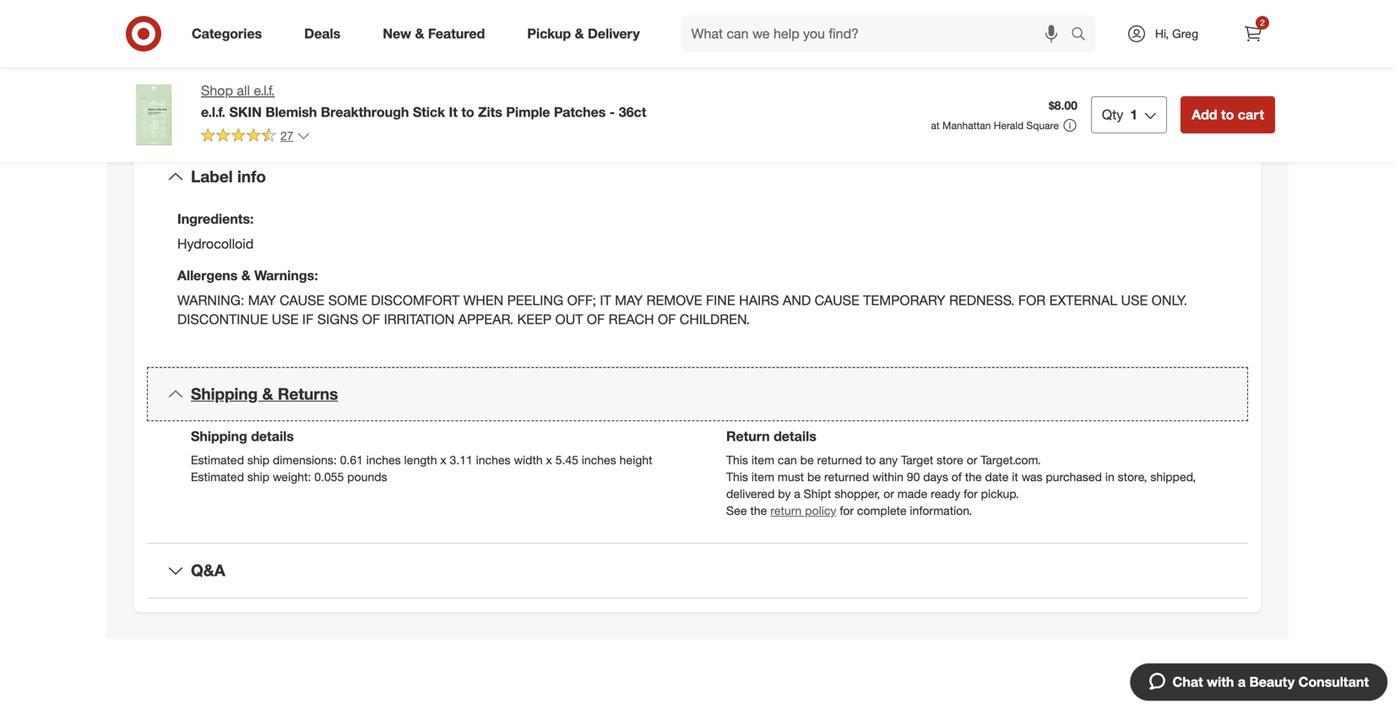 Task type: locate. For each thing, give the bounding box(es) containing it.
qty 1
[[1102, 106, 1138, 123]]

recommend
[[1138, 38, 1202, 53]]

information.
[[910, 503, 972, 518]]

if the item details above aren't accurate or complete, we want to know about it. report incorrect product info.
[[191, 109, 767, 124]]

use left the only.
[[1121, 292, 1148, 309]]

cause
[[280, 292, 325, 309], [815, 292, 860, 309]]

and up change
[[854, 22, 873, 36]]

use
[[1121, 292, 1148, 309], [272, 311, 299, 328]]

contact down change
[[831, 55, 871, 70]]

have
[[1042, 55, 1066, 70], [281, 72, 305, 87]]

allergens
[[177, 267, 238, 284]]

contact down 'product's'
[[732, 72, 772, 87]]

&
[[415, 25, 424, 42], [575, 25, 584, 42], [241, 267, 251, 284], [262, 384, 273, 404]]

0 vertical spatial this
[[253, 22, 272, 36]]

cause up if
[[280, 292, 325, 309]]

details up dimensions:
[[251, 428, 294, 445]]

e.l.f.
[[254, 82, 275, 99], [201, 104, 225, 120]]

can
[[778, 453, 797, 467]]

professional
[[908, 72, 972, 87]]

on right content
[[237, 22, 250, 36]]

or up licensed
[[817, 55, 828, 70]]

our up update
[[1032, 22, 1049, 36]]

1 shipping from the top
[[191, 384, 258, 404]]

web up questions
[[500, 55, 524, 70]]

item
[[221, 109, 244, 124], [751, 453, 774, 467], [751, 470, 774, 484]]

target up 90 on the bottom right
[[901, 453, 933, 467]]

0 vertical spatial not
[[525, 22, 542, 36]]

0 horizontal spatial may
[[248, 292, 276, 309]]

this up since
[[253, 22, 272, 36]]

0 horizontal spatial target
[[460, 22, 492, 36]]

ready
[[931, 486, 960, 501]]

2 horizontal spatial inches
[[582, 453, 616, 467]]

sites
[[1133, 22, 1157, 36], [580, 55, 605, 70]]

1 vertical spatial shipping
[[191, 428, 247, 445]]

for
[[309, 22, 323, 36], [976, 72, 990, 87], [964, 486, 978, 501], [840, 503, 854, 518]]

for
[[1018, 292, 1046, 309]]

x left 3.11
[[440, 453, 446, 467]]

0 vertical spatial complete,
[[205, 38, 257, 53]]

our
[[1032, 22, 1049, 36], [480, 55, 497, 70]]

content
[[191, 22, 233, 36]]

1 vertical spatial complete,
[[416, 109, 468, 124]]

cause right and
[[815, 292, 860, 309]]

0 horizontal spatial healthcare
[[353, 72, 409, 87]]

of down it
[[587, 311, 605, 328]]

3.11
[[450, 453, 473, 467]]

0 horizontal spatial our
[[480, 55, 497, 70]]

about left it.
[[564, 109, 594, 124]]

e.l.f. right all
[[254, 82, 275, 99]]

shipping inside shipping details estimated ship dimensions: 0.61 inches length x 3.11 inches width x 5.45 inches height estimated ship weight: 0.055 pounds
[[191, 428, 247, 445]]

this down the return
[[726, 453, 748, 467]]

delivered
[[726, 486, 775, 501]]

or down manufacturers.
[[527, 55, 538, 70]]

information up formulas
[[952, 22, 1012, 36]]

1 horizontal spatial healthcare
[[849, 72, 905, 87]]

or down within
[[884, 486, 894, 501]]

1 vertical spatial ship
[[247, 470, 269, 484]]

deals
[[304, 25, 341, 42]]

their down the 'other' on the top right of page
[[870, 38, 894, 53]]

use left if
[[272, 311, 299, 328]]

0 vertical spatial a
[[794, 486, 800, 501]]

& for featured
[[415, 25, 424, 42]]

may up reach at the top of the page
[[615, 292, 643, 309]]

this
[[253, 22, 272, 36], [292, 38, 310, 53]]

change
[[828, 38, 867, 53]]

1 vertical spatial if
[[191, 109, 197, 124]]

0 horizontal spatial web
[[500, 55, 524, 70]]

on up update
[[1015, 22, 1029, 36]]

that right warrant
[[656, 22, 676, 36]]

add to cart button
[[1181, 96, 1275, 133]]

-
[[610, 104, 615, 120]]

warning:
[[177, 292, 244, 309]]

in
[[1105, 470, 1115, 484]]

may down warnings: at the top left of the page
[[248, 292, 276, 309]]

redness.
[[949, 292, 1015, 309]]

not right "do"
[[230, 55, 247, 70]]

discontinue
[[177, 311, 268, 328]]

that down occasion,
[[631, 55, 652, 70]]

that
[[656, 22, 676, 36], [1205, 38, 1226, 53], [631, 55, 652, 70]]

& inside allergens & warnings: warning: may cause some discomfort when peeling off; it may remove fine hairs and cause temporary redness. for external use only. discontinue use if signs of irritation appear. keep out of reach of children.
[[241, 267, 251, 284]]

0 horizontal spatial if
[[191, 109, 197, 124]]

details inside shipping details estimated ship dimensions: 0.61 inches length x 3.11 inches width x 5.45 inches height estimated ship weight: 0.055 pounds
[[251, 428, 294, 445]]

0 horizontal spatial mobile
[[541, 55, 577, 70]]

1 vertical spatial sites
[[580, 55, 605, 70]]

1 horizontal spatial sites
[[1133, 22, 1157, 36]]

concerns down "presented"
[[412, 72, 461, 87]]

sites left are
[[1133, 22, 1157, 36]]

complete, up "do"
[[205, 38, 257, 53]]

web
[[1053, 22, 1076, 36], [500, 55, 524, 70]]

1 horizontal spatial web
[[1053, 22, 1076, 36]]

to left any
[[865, 453, 876, 467]]

inches up pounds
[[366, 453, 401, 467]]

discomfort
[[371, 292, 460, 309]]

that right 'greg'
[[1205, 38, 1226, 53]]

have down the solely
[[281, 72, 305, 87]]

0 vertical spatial this
[[726, 453, 748, 467]]

mobile down manufacturers.
[[541, 55, 577, 70]]

1 horizontal spatial if
[[248, 72, 255, 87]]

1 horizontal spatial x
[[546, 453, 552, 467]]

a inside button
[[1238, 674, 1246, 690]]

accurate right aren't
[[353, 109, 399, 124]]

products
[[587, 72, 634, 87]]

2 horizontal spatial of
[[658, 311, 676, 328]]

0 horizontal spatial x
[[440, 453, 446, 467]]

27 link
[[201, 127, 310, 147]]

2 their from the left
[[1054, 38, 1078, 53]]

add
[[1192, 106, 1217, 123]]

1 estimated from the top
[[191, 453, 244, 467]]

1 horizontal spatial e.l.f.
[[254, 82, 275, 99]]

1 horizontal spatial a
[[1238, 674, 1246, 690]]

does
[[495, 22, 522, 36]]

0 vertical spatial e.l.f.
[[254, 82, 275, 99]]

stick
[[413, 104, 445, 120]]

by
[[778, 486, 791, 501]]

you right "if"
[[1019, 55, 1038, 70]]

1 vertical spatial web
[[500, 55, 524, 70]]

0 horizontal spatial specific
[[309, 72, 350, 87]]

want
[[490, 109, 515, 124]]

image of e.l.f. skin blemish breakthrough stick it to zits pimple patches - 36ct image
[[120, 81, 187, 149]]

specific down labels.
[[1070, 55, 1111, 70]]

1 vertical spatial contact
[[732, 72, 772, 87]]

to inside return details this item can be returned to any target store or target.com. this item must be returned within 90 days of the date it was purchased in store, shipped, delivered by a shipt shopper, or made ready for pickup. see the return policy for complete information.
[[865, 453, 876, 467]]

was
[[1022, 470, 1043, 484]]

& for returns
[[262, 384, 273, 404]]

details inside return details this item can be returned to any target store or target.com. this item must be returned within 90 days of the date it was purchased in store, shipped, delivered by a shipt shopper, or made ready for pickup. see the return policy for complete information.
[[774, 428, 816, 445]]

estimated left weight:
[[191, 470, 244, 484]]

0 vertical spatial concerns
[[1159, 55, 1208, 70]]

information
[[952, 22, 1012, 36], [314, 38, 373, 53], [343, 55, 403, 70]]

3 inches from the left
[[582, 453, 616, 467]]

inches right 3.11
[[476, 453, 511, 467]]

0 horizontal spatial that
[[631, 55, 652, 70]]

estimated down "shipping & returns"
[[191, 453, 244, 467]]

made
[[898, 486, 927, 501]]

or down content
[[191, 38, 202, 53]]

this down is
[[292, 38, 310, 53]]

0 horizontal spatial accurate
[[353, 109, 399, 124]]

be
[[800, 453, 814, 467], [807, 470, 821, 484]]

information down comes
[[343, 55, 403, 70]]

1 vertical spatial our
[[480, 55, 497, 70]]

manufacturers
[[663, 38, 739, 53]]

0 vertical spatial contact
[[831, 55, 871, 70]]

2 vertical spatial that
[[631, 55, 652, 70]]

0 horizontal spatial contact
[[732, 72, 772, 87]]

1 vertical spatial e.l.f.
[[201, 104, 225, 120]]

0 vertical spatial and
[[854, 22, 873, 36]]

0 horizontal spatial concerns
[[412, 72, 461, 87]]

90
[[907, 470, 920, 484]]

item left can
[[751, 453, 774, 467]]

0 horizontal spatial this
[[253, 22, 272, 36]]

a inside return details this item can be returned to any target store or target.com. this item must be returned within 90 days of the date it was purchased in store, shipped, delivered by a shipt shopper, or made ready for pickup. see the return policy for complete information.
[[794, 486, 800, 501]]

1 horizontal spatial accurate
[[1180, 22, 1226, 36]]

label info button
[[147, 150, 1248, 204]]

or down allergen in the top of the page
[[814, 38, 824, 53]]

breakthrough
[[321, 104, 409, 120]]

healthcare down change
[[849, 72, 905, 87]]

have up answers.
[[1042, 55, 1066, 70]]

item up delivered
[[751, 470, 774, 484]]

2 shipping from the top
[[191, 428, 247, 445]]

shipping down 'discontinue'
[[191, 384, 258, 404]]

0 vertical spatial estimated
[[191, 453, 244, 467]]

target right only.
[[460, 22, 492, 36]]

1 horizontal spatial mobile
[[1094, 22, 1129, 36]]

fine
[[706, 292, 735, 309]]

the down "deals" 'link'
[[323, 55, 340, 70]]

complete, left we
[[416, 109, 468, 124]]

about down manufacturers.
[[533, 72, 564, 87]]

& right new
[[415, 25, 424, 42]]

target inside return details this item can be returned to any target store or target.com. this item must be returned within 90 days of the date it was purchased in store, shipped, delivered by a shipt shopper, or made ready for pickup. see the return policy for complete information.
[[901, 453, 933, 467]]

0 horizontal spatial inches
[[366, 453, 401, 467]]

1 horizontal spatial cause
[[815, 292, 860, 309]]

site
[[275, 22, 294, 36]]

consultant
[[1299, 674, 1369, 690]]

1 vertical spatial accurate
[[353, 109, 399, 124]]

info.
[[745, 109, 767, 124]]

0 vertical spatial item
[[221, 109, 244, 124]]

to inside shop all e.l.f. e.l.f. skin blemish breakthrough stick it to zits pimple patches - 36ct
[[461, 104, 474, 120]]

presented
[[406, 55, 460, 70]]

shipping down "shipping & returns"
[[191, 428, 247, 445]]

any
[[879, 453, 898, 467]]

be up 'shipt'
[[807, 470, 821, 484]]

1 horizontal spatial have
[[1042, 55, 1066, 70]]

healthcare up breakthrough
[[353, 72, 409, 87]]

be right can
[[800, 453, 814, 467]]

1 horizontal spatial that
[[656, 22, 676, 36]]

days
[[923, 470, 948, 484]]

27
[[280, 128, 294, 143]]

0 horizontal spatial not
[[230, 55, 247, 70]]

2 horizontal spatial that
[[1205, 38, 1226, 53]]

shipping details estimated ship dimensions: 0.61 inches length x 3.11 inches width x 5.45 inches height estimated ship weight: 0.055 pounds
[[191, 428, 652, 484]]

0 vertical spatial ship
[[247, 453, 269, 467]]

it
[[1012, 470, 1018, 484]]

it
[[600, 292, 611, 309]]

0 vertical spatial target
[[460, 22, 492, 36]]

1
[[1130, 106, 1138, 123]]

2 cause from the left
[[815, 292, 860, 309]]

0 vertical spatial about
[[533, 72, 564, 87]]

information down reference
[[314, 38, 373, 53]]

& inside dropdown button
[[262, 384, 273, 404]]

labels.
[[1081, 38, 1115, 53]]

the down what can we help you find? suggestions appear below search field
[[874, 55, 891, 70]]

0 vertical spatial if
[[248, 72, 255, 87]]

concerns down recommend
[[1159, 55, 1208, 70]]

peeling
[[507, 292, 563, 309]]

2 vertical spatial information
[[343, 55, 403, 70]]

out
[[555, 311, 583, 328]]

1 horizontal spatial their
[[1054, 38, 1078, 53]]

shipping inside dropdown button
[[191, 384, 258, 404]]

you left "do"
[[191, 55, 210, 70]]

1 vertical spatial estimated
[[191, 470, 244, 484]]

to inside button
[[1221, 106, 1234, 123]]

accurate right are
[[1180, 22, 1226, 36]]

if inside content on this site is for reference purposes only.  target does not represent or warrant that the nutrition, ingredient, allergen and other product information on our web or mobile sites are accurate or complete, since this information comes from the product manufacturers.  on occasion, manufacturers may improve or change their product formulas and update their labels.  we recommend that you do not rely solely on the information presented on our web or mobile sites and that you review the product's label or contact the manufacturer directly if you have specific product concerns or questions.  if you have specific healthcare concerns or questions about the products displayed, please contact your licensed healthcare professional for advice or answers.
[[248, 72, 255, 87]]

0 horizontal spatial complete,
[[205, 38, 257, 53]]

1 x from the left
[[440, 453, 446, 467]]

1 inches from the left
[[366, 453, 401, 467]]

1 vertical spatial mobile
[[541, 55, 577, 70]]

content on this site is for reference purposes only.  target does not represent or warrant that the nutrition, ingredient, allergen and other product information on our web or mobile sites are accurate or complete, since this information comes from the product manufacturers.  on occasion, manufacturers may improve or change their product formulas and update their labels.  we recommend that you do not rely solely on the information presented on our web or mobile sites and that you review the product's label or contact the manufacturer directly if you have specific product concerns or questions.  if you have specific healthcare concerns or questions about the products displayed, please contact your licensed healthcare professional for advice or answers.
[[191, 22, 1226, 87]]

1 vertical spatial be
[[807, 470, 821, 484]]

of down remove
[[658, 311, 676, 328]]

ship left dimensions:
[[247, 453, 269, 467]]

1 their from the left
[[870, 38, 894, 53]]

1 vertical spatial information
[[314, 38, 373, 53]]

or right store
[[967, 453, 977, 467]]

for right ready
[[964, 486, 978, 501]]

& left returns
[[262, 384, 273, 404]]

e.l.f. down shop
[[201, 104, 225, 120]]

2 vertical spatial and
[[608, 55, 628, 70]]

their left labels.
[[1054, 38, 1078, 53]]

it.
[[598, 109, 607, 124]]

complete, inside content on this site is for reference purposes only.  target does not represent or warrant that the nutrition, ingredient, allergen and other product information on our web or mobile sites are accurate or complete, since this information comes from the product manufacturers.  on occasion, manufacturers may improve or change their product formulas and update their labels.  we recommend that you do not rely solely on the information presented on our web or mobile sites and that you review the product's label or contact the manufacturer directly if you have specific product concerns or questions.  if you have specific healthcare concerns or questions about the products displayed, please contact your licensed healthcare professional for advice or answers.
[[205, 38, 257, 53]]

0 vertical spatial shipping
[[191, 384, 258, 404]]

product
[[908, 22, 949, 36], [463, 38, 505, 53], [897, 38, 938, 53], [1114, 55, 1156, 70], [700, 109, 742, 124]]

1 horizontal spatial our
[[1032, 22, 1049, 36]]

this up delivered
[[726, 470, 748, 484]]

a right "by"
[[794, 486, 800, 501]]

1 horizontal spatial target
[[901, 453, 933, 467]]

1 vertical spatial use
[[272, 311, 299, 328]]

of down some
[[362, 311, 380, 328]]

ship
[[247, 453, 269, 467], [247, 470, 269, 484]]

1 horizontal spatial of
[[587, 311, 605, 328]]

not up manufacturers.
[[525, 22, 542, 36]]

details for shipping
[[251, 428, 294, 445]]

0 horizontal spatial sites
[[580, 55, 605, 70]]

1 horizontal spatial contact
[[831, 55, 871, 70]]

purposes
[[380, 22, 430, 36]]

target inside content on this site is for reference purposes only.  target does not represent or warrant that the nutrition, ingredient, allergen and other product information on our web or mobile sites are accurate or complete, since this information comes from the product manufacturers.  on occasion, manufacturers may improve or change their product formulas and update their labels.  we recommend that you do not rely solely on the information presented on our web or mobile sites and that you review the product's label or contact the manufacturer directly if you have specific product concerns or questions.  if you have specific healthcare concerns or questions about the products displayed, please contact your licensed healthcare professional for advice or answers.
[[460, 22, 492, 36]]

weight:
[[273, 470, 311, 484]]

1 horizontal spatial concerns
[[1159, 55, 1208, 70]]

signs
[[317, 311, 358, 328]]

0 vertical spatial be
[[800, 453, 814, 467]]

1 vertical spatial about
[[564, 109, 594, 124]]

0 horizontal spatial their
[[870, 38, 894, 53]]

for down directly
[[976, 72, 990, 87]]

2 this from the top
[[726, 470, 748, 484]]

on
[[237, 22, 250, 36], [1015, 22, 1029, 36], [306, 55, 320, 70], [463, 55, 476, 70]]

not
[[525, 22, 542, 36], [230, 55, 247, 70]]

if
[[302, 311, 314, 328]]

1 may from the left
[[248, 292, 276, 309]]

0 horizontal spatial have
[[281, 72, 305, 87]]

target
[[460, 22, 492, 36], [901, 453, 933, 467]]

& right allergens
[[241, 267, 251, 284]]

cart
[[1238, 106, 1264, 123]]

at
[[931, 119, 940, 132]]

1 vertical spatial a
[[1238, 674, 1246, 690]]

dimensions:
[[273, 453, 337, 467]]

to right it
[[461, 104, 474, 120]]

mobile up labels.
[[1094, 22, 1129, 36]]

the right of
[[965, 470, 982, 484]]

purchased
[[1046, 470, 1102, 484]]

1 horizontal spatial may
[[615, 292, 643, 309]]

1 horizontal spatial use
[[1121, 292, 1148, 309]]

chat
[[1173, 674, 1203, 690]]

2 horizontal spatial and
[[991, 38, 1011, 53]]

for right is
[[309, 22, 323, 36]]

ship left weight:
[[247, 470, 269, 484]]

item down all
[[221, 109, 244, 124]]

x left 5.45
[[546, 453, 552, 467]]

if down rely
[[248, 72, 255, 87]]

square
[[1026, 119, 1059, 132]]

this
[[726, 453, 748, 467], [726, 470, 748, 484]]

2 ship from the top
[[247, 470, 269, 484]]

1 horizontal spatial inches
[[476, 453, 511, 467]]

0 vertical spatial specific
[[1070, 55, 1111, 70]]

0 horizontal spatial a
[[794, 486, 800, 501]]

search
[[1063, 27, 1104, 44]]

1 vertical spatial item
[[751, 453, 774, 467]]

our up questions
[[480, 55, 497, 70]]



Task type: describe. For each thing, give the bounding box(es) containing it.
do
[[213, 55, 227, 70]]

external
[[1049, 292, 1117, 309]]

manufacturer
[[894, 55, 965, 70]]

1 vertical spatial not
[[230, 55, 247, 70]]

featured
[[428, 25, 485, 42]]

3 of from the left
[[658, 311, 676, 328]]

please
[[694, 72, 729, 87]]

or left the stick
[[402, 109, 413, 124]]

blemish
[[266, 104, 317, 120]]

you up displayed,
[[655, 55, 674, 70]]

1 horizontal spatial specific
[[1070, 55, 1111, 70]]

pickup & delivery
[[527, 25, 640, 42]]

1 of from the left
[[362, 311, 380, 328]]

see
[[726, 503, 747, 518]]

q&a
[[191, 561, 225, 580]]

2 inches from the left
[[476, 453, 511, 467]]

2
[[1260, 17, 1265, 28]]

keep
[[517, 311, 552, 328]]

occasion,
[[609, 38, 660, 53]]

if
[[1010, 55, 1016, 70]]

0 horizontal spatial and
[[608, 55, 628, 70]]

pickup.
[[981, 486, 1019, 501]]

children.
[[680, 311, 750, 328]]

hi,
[[1155, 26, 1169, 41]]

0.055
[[314, 470, 344, 484]]

must
[[778, 470, 804, 484]]

categories link
[[177, 15, 283, 52]]

1 cause from the left
[[280, 292, 325, 309]]

info
[[237, 167, 266, 186]]

is
[[297, 22, 306, 36]]

complete
[[857, 503, 907, 518]]

label
[[788, 55, 814, 70]]

search button
[[1063, 15, 1104, 56]]

1 vertical spatial that
[[1205, 38, 1226, 53]]

the down only.
[[443, 38, 460, 53]]

date
[[985, 470, 1009, 484]]

the down shop
[[201, 109, 217, 124]]

about inside content on this site is for reference purposes only.  target does not represent or warrant that the nutrition, ingredient, allergen and other product information on our web or mobile sites are accurate or complete, since this information comes from the product manufacturers.  on occasion, manufacturers may improve or change their product formulas and update their labels.  we recommend that you do not rely solely on the information presented on our web or mobile sites and that you review the product's label or contact the manufacturer directly if you have specific product concerns or questions.  if you have specific healthcare concerns or questions about the products displayed, please contact your licensed healthcare professional for advice or answers.
[[533, 72, 564, 87]]

only.
[[1152, 292, 1187, 309]]

on right the solely
[[306, 55, 320, 70]]

q&a button
[[147, 544, 1248, 598]]

details for return
[[774, 428, 816, 445]]

1 horizontal spatial complete,
[[416, 109, 468, 124]]

2 x from the left
[[546, 453, 552, 467]]

height
[[620, 453, 652, 467]]

or up on
[[599, 22, 610, 36]]

label info
[[191, 167, 266, 186]]

1 vertical spatial and
[[991, 38, 1011, 53]]

herald
[[994, 119, 1024, 132]]

1 vertical spatial concerns
[[412, 72, 461, 87]]

or up labels.
[[1079, 22, 1090, 36]]

1 this from the top
[[726, 453, 748, 467]]

to right want
[[519, 109, 529, 124]]

0 vertical spatial returned
[[817, 453, 862, 467]]

remove
[[646, 292, 702, 309]]

& for delivery
[[575, 25, 584, 42]]

above
[[285, 109, 317, 124]]

the down delivered
[[750, 503, 767, 518]]

accurate inside content on this site is for reference purposes only.  target does not represent or warrant that the nutrition, ingredient, allergen and other product information on our web or mobile sites are accurate or complete, since this information comes from the product manufacturers.  on occasion, manufacturers may improve or change their product formulas and update their labels.  we recommend that you do not rely solely on the information presented on our web or mobile sites and that you review the product's label or contact the manufacturer directly if you have specific product concerns or questions.  if you have specific healthcare concerns or questions about the products displayed, please contact your licensed healthcare professional for advice or answers.
[[1180, 22, 1226, 36]]

shipped,
[[1150, 470, 1196, 484]]

return
[[726, 428, 770, 445]]

since
[[260, 38, 288, 53]]

hi, greg
[[1155, 26, 1198, 41]]

shop all e.l.f. e.l.f. skin blemish breakthrough stick it to zits pimple patches - 36ct
[[201, 82, 646, 120]]

pounds
[[347, 470, 387, 484]]

warrant
[[613, 22, 653, 36]]

1 vertical spatial returned
[[824, 470, 869, 484]]

licensed
[[802, 72, 846, 87]]

1 horizontal spatial not
[[525, 22, 542, 36]]

the up please
[[715, 55, 732, 70]]

shipping for shipping details estimated ship dimensions: 0.61 inches length x 3.11 inches width x 5.45 inches height estimated ship weight: 0.055 pounds
[[191, 428, 247, 445]]

shipping & returns button
[[147, 367, 1248, 421]]

answers.
[[1045, 72, 1091, 87]]

1 vertical spatial specific
[[309, 72, 350, 87]]

returns
[[278, 384, 338, 404]]

$8.00
[[1049, 98, 1078, 113]]

ingredients: hydrocolloid
[[177, 211, 254, 252]]

36ct
[[619, 104, 646, 120]]

manufacturers.
[[508, 38, 587, 53]]

shopper,
[[835, 486, 880, 501]]

0 vertical spatial mobile
[[1094, 22, 1129, 36]]

return
[[770, 503, 802, 518]]

the up patches
[[567, 72, 584, 87]]

the up the manufacturers
[[680, 22, 696, 36]]

0 vertical spatial information
[[952, 22, 1012, 36]]

2 of from the left
[[587, 311, 605, 328]]

at manhattan herald square
[[931, 119, 1059, 132]]

What can we help you find? suggestions appear below search field
[[681, 15, 1075, 52]]

return policy link
[[770, 503, 836, 518]]

5.45
[[555, 453, 578, 467]]

pickup
[[527, 25, 571, 42]]

1 vertical spatial have
[[281, 72, 305, 87]]

within
[[872, 470, 904, 484]]

skin
[[229, 104, 262, 120]]

add to cart
[[1192, 106, 1264, 123]]

qty
[[1102, 106, 1123, 123]]

allergens & warnings: warning: may cause some discomfort when peeling off; it may remove fine hairs and cause temporary redness. for external use only. discontinue use if signs of irritation appear. keep out of reach of children.
[[177, 267, 1187, 328]]

you down rely
[[258, 72, 277, 87]]

manhattan
[[942, 119, 991, 132]]

temporary
[[863, 292, 945, 309]]

2 estimated from the top
[[191, 470, 244, 484]]

greg
[[1172, 26, 1198, 41]]

store,
[[1118, 470, 1147, 484]]

shipping for shipping & returns
[[191, 384, 258, 404]]

1 horizontal spatial and
[[854, 22, 873, 36]]

2 may from the left
[[615, 292, 643, 309]]

2 healthcare from the left
[[849, 72, 905, 87]]

appear.
[[458, 311, 514, 328]]

details up '27' link
[[247, 109, 282, 124]]

shop
[[201, 82, 233, 99]]

store
[[937, 453, 963, 467]]

0 horizontal spatial e.l.f.
[[201, 104, 225, 120]]

1 healthcare from the left
[[353, 72, 409, 87]]

may
[[743, 38, 765, 53]]

target for on
[[460, 22, 492, 36]]

beauty
[[1249, 674, 1295, 690]]

deals link
[[290, 15, 362, 52]]

width
[[514, 453, 543, 467]]

for down shopper,
[[840, 503, 854, 518]]

0.61
[[340, 453, 363, 467]]

delivery
[[588, 25, 640, 42]]

0 vertical spatial have
[[1042, 55, 1066, 70]]

solely
[[273, 55, 303, 70]]

warnings:
[[254, 267, 318, 284]]

0 vertical spatial use
[[1121, 292, 1148, 309]]

0 vertical spatial that
[[656, 22, 676, 36]]

0 vertical spatial web
[[1053, 22, 1076, 36]]

aren't
[[321, 109, 350, 124]]

& for warnings:
[[241, 267, 251, 284]]

or up add to cart
[[1211, 55, 1222, 70]]

or left questions
[[464, 72, 475, 87]]

reach
[[609, 311, 654, 328]]

1 vertical spatial this
[[292, 38, 310, 53]]

2 vertical spatial item
[[751, 470, 774, 484]]

on down featured
[[463, 55, 476, 70]]

pickup & delivery link
[[513, 15, 661, 52]]

new & featured
[[383, 25, 485, 42]]

chat with a beauty consultant
[[1173, 674, 1369, 690]]

1 ship from the top
[[247, 453, 269, 467]]

or right advice in the right top of the page
[[1031, 72, 1042, 87]]

target for details
[[901, 453, 933, 467]]

0 horizontal spatial use
[[272, 311, 299, 328]]

0 vertical spatial sites
[[1133, 22, 1157, 36]]



Task type: vqa. For each thing, say whether or not it's contained in the screenshot.
first MAY from the left
yes



